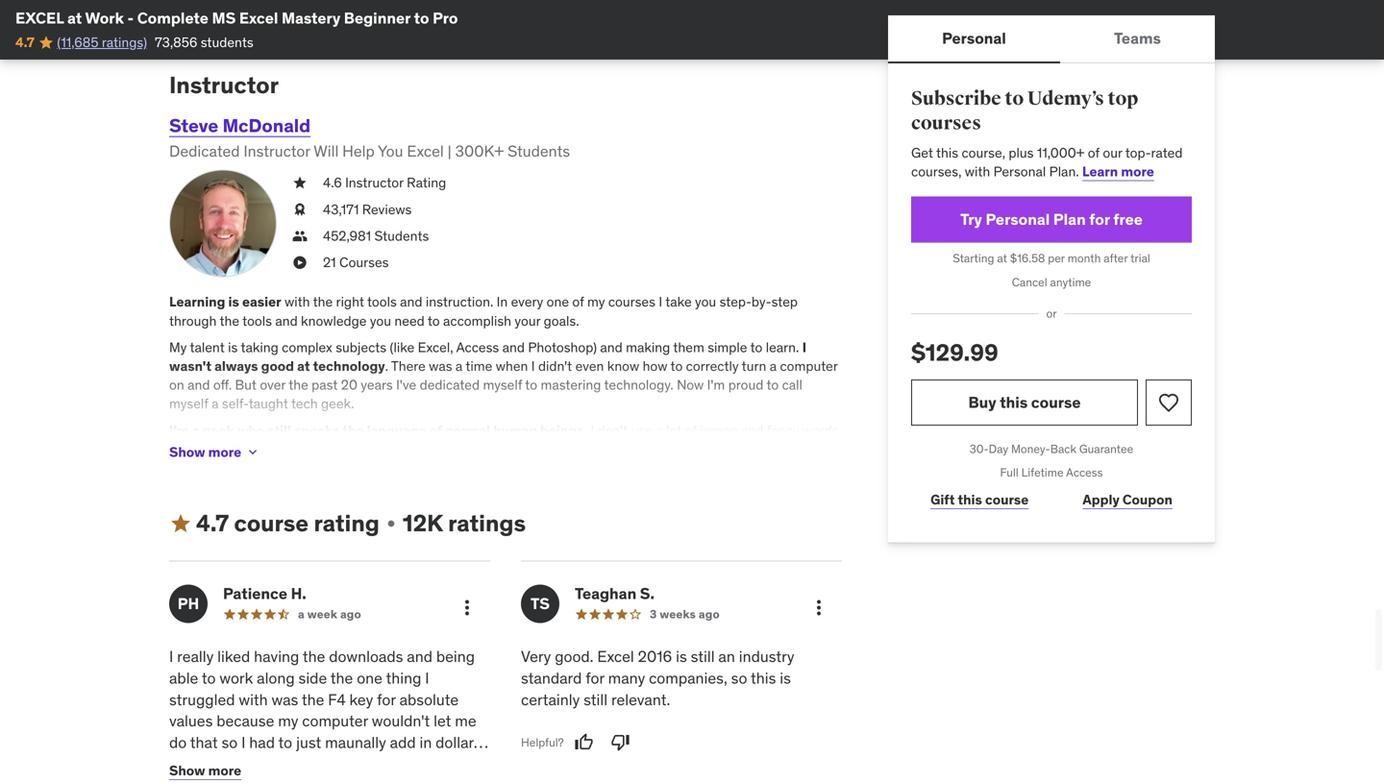 Task type: describe. For each thing, give the bounding box(es) containing it.
courses
[[339, 254, 389, 271]]

is down industry at right
[[780, 669, 791, 688]]

my inside i really liked having the downloads and being able to work along side the one thing i struggled with was the f4 key for absolute values because my computer wouldn't let me do that so i had to just maunally add in dollar signs.
[[278, 712, 299, 732]]

wishlist image
[[1158, 391, 1181, 414]]

is up companies,
[[676, 647, 687, 667]]

don't
[[598, 422, 628, 439]]

step-
[[720, 294, 752, 311]]

4.6
[[323, 174, 342, 192]]

xsmall image for 4.6 instructor rating
[[292, 174, 308, 193]]

many
[[608, 669, 646, 688]]

show for 1st 'show more' button from the top
[[169, 444, 205, 461]]

values
[[169, 712, 213, 732]]

that inside i don't use a lot of jargon and fancy words that the average person doesn't understand.
[[169, 441, 194, 458]]

ms
[[212, 8, 236, 28]]

i up absolute
[[425, 669, 429, 688]]

person
[[271, 441, 312, 458]]

to up struggled
[[202, 669, 216, 688]]

and inside ". there was a time when i didn't even know how to correctly turn a computer on and off. but over the past 20 years i've dedicated myself to mastering technology. now i'm proud to call myself a self-taught tech geek."
[[188, 377, 210, 394]]

apply
[[1083, 491, 1120, 509]]

a left self-
[[212, 395, 219, 413]]

to up turn
[[751, 339, 763, 356]]

the up f4
[[331, 669, 353, 688]]

every
[[511, 294, 544, 311]]

0 horizontal spatial course
[[234, 509, 309, 538]]

after
[[1104, 251, 1128, 266]]

for inside very good. excel 2016 is still an industry standard for many companies, so this is certainly still relevant.
[[586, 669, 605, 688]]

12k ratings
[[403, 509, 526, 538]]

language
[[367, 422, 427, 439]]

starting at $16.58 per month after trial cancel anytime
[[953, 251, 1151, 290]]

off.
[[213, 377, 232, 394]]

is left easier
[[228, 294, 239, 311]]

this for get
[[937, 144, 959, 161]]

and inside i don't use a lot of jargon and fancy words that the average person doesn't understand.
[[741, 422, 764, 439]]

xsmall image inside 'show more' button
[[245, 445, 261, 460]]

who
[[237, 422, 265, 439]]

xsmall image for 452,981 students
[[292, 227, 308, 246]]

subjects
[[336, 339, 387, 356]]

i left really
[[169, 647, 173, 667]]

correctly
[[686, 358, 739, 375]]

money-
[[1012, 442, 1051, 457]]

a right turn
[[770, 358, 777, 375]]

(11,685 ratings)
[[57, 34, 147, 51]]

let
[[434, 712, 451, 732]]

the down the learning is easier
[[220, 312, 239, 330]]

show more for 1st 'show more' button from the top
[[169, 444, 242, 461]]

courses inside with the right tools and instruction. in every one of my courses i take you step-by-step through the tools and knowledge you need to accomplish your goals.
[[609, 294, 656, 311]]

instructor inside steve mcdonald dedicated instructor will help you excel | 300k+ students
[[244, 141, 310, 161]]

geek.
[[321, 395, 354, 413]]

2 vertical spatial instructor
[[345, 174, 404, 192]]

4.7 for 4.7
[[15, 34, 35, 51]]

of inside i don't use a lot of jargon and fancy words that the average person doesn't understand.
[[685, 422, 697, 439]]

452,981
[[323, 227, 371, 245]]

i wasn't always good at technology
[[169, 339, 807, 375]]

downloads
[[329, 647, 403, 667]]

0 vertical spatial myself
[[483, 377, 522, 394]]

4.6 instructor rating
[[323, 174, 446, 192]]

0 horizontal spatial tools
[[242, 312, 272, 330]]

work
[[85, 8, 124, 28]]

2 vertical spatial xsmall image
[[384, 517, 399, 532]]

anytime
[[1051, 275, 1092, 290]]

use
[[631, 422, 653, 439]]

instruction.
[[426, 294, 494, 311]]

this for gift
[[958, 491, 983, 509]]

buy this course button
[[912, 380, 1139, 426]]

coupon
[[1123, 491, 1173, 509]]

to right had
[[278, 733, 292, 753]]

to inside "subscribe to udemy's top courses"
[[1005, 87, 1024, 111]]

and up need
[[400, 294, 423, 311]]

plan
[[1054, 210, 1086, 229]]

1 vertical spatial you
[[370, 312, 391, 330]]

this inside very good. excel 2016 is still an industry standard for many companies, so this is certainly still relevant.
[[751, 669, 776, 688]]

i inside i don't use a lot of jargon and fancy words that the average person doesn't understand.
[[591, 422, 595, 439]]

tab list containing personal
[[889, 15, 1216, 63]]

lot
[[666, 422, 682, 439]]

course for buy this course
[[1032, 393, 1081, 412]]

taking
[[241, 339, 279, 356]]

so inside i really liked having the downloads and being able to work along side the one thing i struggled with was the f4 key for absolute values because my computer wouldn't let me do that so i had to just maunally add in dollar signs.
[[222, 733, 238, 753]]

learn.
[[766, 339, 800, 356]]

know
[[608, 358, 640, 375]]

so inside very good. excel 2016 is still an industry standard for many companies, so this is certainly still relevant.
[[731, 669, 748, 688]]

having
[[254, 647, 299, 667]]

to left call
[[767, 377, 779, 394]]

more for 1st 'show more' button from the top
[[208, 444, 242, 461]]

f4
[[328, 690, 346, 710]]

21 courses
[[323, 254, 389, 271]]

personal inside the try personal plan for free link
[[986, 210, 1050, 229]]

300k+
[[455, 141, 504, 161]]

0 vertical spatial excel
[[239, 8, 278, 28]]

. there was a time when i didn't even know how to correctly turn a computer on and off. but over the past 20 years i've dedicated myself to mastering technology. now i'm proud to call myself a self-taught tech geek.
[[169, 358, 838, 413]]

my inside with the right tools and instruction. in every one of my courses i take you step-by-step through the tools and knowledge you need to accomplish your goals.
[[588, 294, 605, 311]]

take
[[666, 294, 692, 311]]

making
[[626, 339, 671, 356]]

medium image
[[169, 513, 192, 536]]

xsmall image for 21 courses
[[292, 253, 308, 272]]

easier
[[242, 294, 281, 311]]

always
[[215, 358, 258, 375]]

but
[[235, 377, 257, 394]]

personal inside get this course, plus 11,000+ of our top-rated courses, with personal plan.
[[994, 163, 1047, 180]]

ago for still
[[699, 607, 720, 622]]

apply coupon button
[[1064, 481, 1192, 520]]

week
[[307, 607, 338, 622]]

to down when on the top
[[525, 377, 538, 394]]

excel
[[15, 8, 64, 28]]

computer inside ". there was a time when i didn't even know how to correctly turn a computer on and off. but over the past 20 years i've dedicated myself to mastering technology. now i'm proud to call myself a self-taught tech geek."
[[780, 358, 838, 375]]

teaghan
[[575, 584, 637, 604]]

0 vertical spatial for
[[1090, 210, 1111, 229]]

teams
[[1115, 28, 1162, 48]]

back
[[1051, 442, 1077, 457]]

more for 2nd 'show more' button
[[208, 763, 242, 780]]

for inside i really liked having the downloads and being able to work along side the one thing i struggled with was the f4 key for absolute values because my computer wouldn't let me do that so i had to just maunally add in dollar signs.
[[377, 690, 396, 710]]

companies,
[[649, 669, 728, 688]]

taught
[[249, 395, 288, 413]]

by-
[[752, 294, 772, 311]]

try personal plan for free
[[961, 210, 1143, 229]]

i inside with the right tools and instruction. in every one of my courses i take you step-by-step through the tools and knowledge you need to accomplish your goals.
[[659, 294, 663, 311]]

udemy's
[[1028, 87, 1105, 111]]

that inside i really liked having the downloads and being able to work along side the one thing i struggled with was the f4 key for absolute values because my computer wouldn't let me do that so i had to just maunally add in dollar signs.
[[190, 733, 218, 753]]

get this course, plus 11,000+ of our top-rated courses, with personal plan.
[[912, 144, 1183, 180]]

learning is easier
[[169, 294, 281, 311]]

now
[[677, 377, 704, 394]]

when
[[496, 358, 528, 375]]

and up know
[[600, 339, 623, 356]]

step
[[772, 294, 798, 311]]

3
[[650, 607, 657, 622]]

at inside the i wasn't always good at technology
[[297, 358, 310, 375]]

free
[[1114, 210, 1143, 229]]

a week ago
[[298, 607, 362, 622]]

i left had
[[241, 733, 246, 753]]

thing
[[386, 669, 422, 688]]

73,856 students
[[155, 34, 254, 51]]

try personal plan for free link
[[912, 197, 1192, 243]]

at for work
[[67, 8, 82, 28]]

1 vertical spatial still
[[691, 647, 715, 667]]

a left the time
[[456, 358, 463, 375]]

gift this course link
[[912, 481, 1049, 520]]

personal inside the personal 'button'
[[942, 28, 1007, 48]]

lifetime
[[1022, 466, 1064, 481]]

wasn't
[[169, 358, 212, 375]]

technology.
[[604, 377, 674, 394]]

really
[[177, 647, 214, 667]]

dedicated
[[169, 141, 240, 161]]

subscribe
[[912, 87, 1002, 111]]

show for 2nd 'show more' button
[[169, 763, 205, 780]]

right
[[336, 294, 364, 311]]

this for buy
[[1000, 393, 1028, 412]]

one inside with the right tools and instruction. in every one of my courses i take you step-by-step through the tools and knowledge you need to accomplish your goals.
[[547, 294, 569, 311]]

helpful?
[[521, 735, 564, 750]]

and up when on the top
[[503, 339, 525, 356]]

in
[[420, 733, 432, 753]]

learn more link
[[1083, 163, 1155, 180]]

the inside ". there was a time when i didn't even know how to correctly turn a computer on and off. but over the past 20 years i've dedicated myself to mastering technology. now i'm proud to call myself a self-taught tech geek."
[[289, 377, 308, 394]]

over
[[260, 377, 286, 394]]

30-
[[970, 442, 989, 457]]

i'm a geek who still speaks the language of normal human beings.
[[169, 422, 591, 439]]

one inside i really liked having the downloads and being able to work along side the one thing i struggled with was the f4 key for absolute values because my computer wouldn't let me do that so i had to just maunally add in dollar signs.
[[357, 669, 383, 688]]

maunally
[[325, 733, 386, 753]]

steve mcdonald image
[[169, 170, 277, 278]]



Task type: vqa. For each thing, say whether or not it's contained in the screenshot.
'day' within the Keep moving forward with new skills | Get courses from $12.99 now. Ends Dec 15. 1 day left!
no



Task type: locate. For each thing, give the bounding box(es) containing it.
21
[[323, 254, 336, 271]]

rating
[[407, 174, 446, 192]]

trial
[[1131, 251, 1151, 266]]

certainly
[[521, 690, 580, 710]]

excel right ms
[[239, 8, 278, 28]]

words
[[803, 422, 839, 439]]

tab list
[[889, 15, 1216, 63]]

1 show more button from the top
[[169, 433, 261, 472]]

0 vertical spatial students
[[508, 141, 570, 161]]

with inside i really liked having the downloads and being able to work along side the one thing i struggled with was the f4 key for absolute values because my computer wouldn't let me do that so i had to just maunally add in dollar signs.
[[239, 690, 268, 710]]

2 horizontal spatial for
[[1090, 210, 1111, 229]]

1 horizontal spatial still
[[584, 690, 608, 710]]

1 horizontal spatial students
[[508, 141, 570, 161]]

technology
[[313, 358, 385, 375]]

1 vertical spatial show more button
[[169, 753, 242, 784]]

0 vertical spatial you
[[695, 294, 717, 311]]

access up the time
[[456, 339, 499, 356]]

this up courses,
[[937, 144, 959, 161]]

jargon
[[700, 422, 738, 439]]

0 vertical spatial with
[[965, 163, 991, 180]]

call
[[782, 377, 803, 394]]

course inside buy this course button
[[1032, 393, 1081, 412]]

1 vertical spatial instructor
[[244, 141, 310, 161]]

4.7 right medium icon
[[196, 509, 229, 538]]

personal
[[942, 28, 1007, 48], [994, 163, 1047, 180], [986, 210, 1050, 229]]

at up (11,685
[[67, 8, 82, 28]]

steve
[[169, 114, 219, 137]]

2 vertical spatial more
[[208, 763, 242, 780]]

1 horizontal spatial at
[[297, 358, 310, 375]]

1 horizontal spatial access
[[1067, 466, 1103, 481]]

1 horizontal spatial tools
[[367, 294, 397, 311]]

0 vertical spatial tools
[[367, 294, 397, 311]]

computer
[[780, 358, 838, 375], [302, 712, 368, 732]]

you
[[378, 141, 403, 161]]

excel inside very good. excel 2016 is still an industry standard for many companies, so this is certainly still relevant.
[[598, 647, 634, 667]]

for right 'key'
[[377, 690, 396, 710]]

1 vertical spatial myself
[[169, 395, 208, 413]]

xsmall image left 4.6
[[292, 174, 308, 193]]

to left udemy's
[[1005, 87, 1024, 111]]

2 vertical spatial with
[[239, 690, 268, 710]]

the
[[313, 294, 333, 311], [220, 312, 239, 330], [289, 377, 308, 394], [343, 422, 364, 439], [197, 441, 216, 458], [303, 647, 325, 667], [331, 669, 353, 688], [302, 690, 325, 710]]

i'm down correctly on the top
[[707, 377, 725, 394]]

cancel
[[1012, 275, 1048, 290]]

subscribe to udemy's top courses
[[912, 87, 1139, 135]]

1 horizontal spatial was
[[429, 358, 452, 375]]

0 vertical spatial still
[[268, 422, 291, 439]]

course up back
[[1032, 393, 1081, 412]]

of left normal
[[430, 422, 442, 439]]

0 vertical spatial was
[[429, 358, 452, 375]]

i right when on the top
[[532, 358, 535, 375]]

was down excel,
[[429, 358, 452, 375]]

.
[[385, 358, 388, 375]]

xsmall image
[[292, 200, 308, 219], [292, 227, 308, 246], [384, 517, 399, 532]]

0 horizontal spatial access
[[456, 339, 499, 356]]

0 vertical spatial 4.7
[[15, 34, 35, 51]]

1 horizontal spatial course
[[986, 491, 1029, 509]]

1 vertical spatial students
[[375, 227, 429, 245]]

2 ago from the left
[[699, 607, 720, 622]]

1 vertical spatial xsmall image
[[292, 227, 308, 246]]

still up person
[[268, 422, 291, 439]]

gift this course
[[931, 491, 1029, 509]]

1 horizontal spatial courses
[[912, 112, 982, 135]]

try
[[961, 210, 983, 229]]

this inside get this course, plus 11,000+ of our top-rated courses, with personal plan.
[[937, 144, 959, 161]]

0 horizontal spatial still
[[268, 422, 291, 439]]

ago right week at the bottom of page
[[340, 607, 362, 622]]

with the right tools and instruction. in every one of my courses i take you step-by-step through the tools and knowledge you need to accomplish your goals.
[[169, 294, 798, 330]]

of left our
[[1088, 144, 1100, 161]]

understand.
[[363, 441, 435, 458]]

to left the pro
[[414, 8, 429, 28]]

courses left the take
[[609, 294, 656, 311]]

knowledge
[[301, 312, 367, 330]]

was inside ". there was a time when i didn't even know how to correctly turn a computer on and off. but over the past 20 years i've dedicated myself to mastering technology. now i'm proud to call myself a self-taught tech geek."
[[429, 358, 452, 375]]

show down do
[[169, 763, 205, 780]]

being
[[436, 647, 475, 667]]

computer inside i really liked having the downloads and being able to work along side the one thing i struggled with was the f4 key for absolute values because my computer wouldn't let me do that so i had to just maunally add in dollar signs.
[[302, 712, 368, 732]]

of inside get this course, plus 11,000+ of our top-rated courses, with personal plan.
[[1088, 144, 1100, 161]]

pro
[[433, 8, 458, 28]]

0 vertical spatial courses
[[912, 112, 982, 135]]

instructor down students
[[169, 71, 279, 100]]

excel left | at left top
[[407, 141, 444, 161]]

1 vertical spatial show
[[169, 763, 205, 780]]

4.7 down excel
[[15, 34, 35, 51]]

human
[[493, 422, 537, 439]]

0 vertical spatial more
[[1122, 163, 1155, 180]]

1 vertical spatial that
[[190, 733, 218, 753]]

1 vertical spatial excel
[[407, 141, 444, 161]]

1 horizontal spatial ago
[[699, 607, 720, 622]]

additional actions for review by teaghan s. image
[[808, 597, 831, 620]]

of inside with the right tools and instruction. in every one of my courses i take you step-by-step through the tools and knowledge you need to accomplish your goals.
[[573, 294, 584, 311]]

|
[[448, 141, 452, 161]]

1 vertical spatial courses
[[609, 294, 656, 311]]

personal down plus
[[994, 163, 1047, 180]]

0 horizontal spatial ago
[[340, 607, 362, 622]]

and left fancy
[[741, 422, 764, 439]]

the up the doesn't
[[343, 422, 364, 439]]

a left geek
[[192, 422, 200, 439]]

1 horizontal spatial i'm
[[707, 377, 725, 394]]

courses inside "subscribe to udemy's top courses"
[[912, 112, 982, 135]]

0 vertical spatial show
[[169, 444, 205, 461]]

students right 300k+ at the top
[[508, 141, 570, 161]]

at for $16.58
[[998, 251, 1008, 266]]

of
[[1088, 144, 1100, 161], [573, 294, 584, 311], [430, 422, 442, 439], [685, 422, 697, 439]]

learn more
[[1083, 163, 1155, 180]]

with down course,
[[965, 163, 991, 180]]

myself down when on the top
[[483, 377, 522, 394]]

h.
[[291, 584, 307, 604]]

do
[[169, 733, 187, 753]]

myself
[[483, 377, 522, 394], [169, 395, 208, 413]]

0 vertical spatial one
[[547, 294, 569, 311]]

instructor up 43,171 reviews
[[345, 174, 404, 192]]

accomplish
[[443, 312, 512, 330]]

for down good.
[[586, 669, 605, 688]]

show more
[[169, 444, 242, 461], [169, 763, 242, 780]]

i'm left geek
[[169, 422, 189, 439]]

self-
[[222, 395, 249, 413]]

ago for downloads
[[340, 607, 362, 622]]

rating
[[314, 509, 380, 538]]

was down along
[[272, 690, 298, 710]]

course up patience h.
[[234, 509, 309, 538]]

the down side
[[302, 690, 325, 710]]

still left an
[[691, 647, 715, 667]]

one down downloads
[[357, 669, 383, 688]]

0 horizontal spatial myself
[[169, 395, 208, 413]]

1 horizontal spatial 4.7
[[196, 509, 229, 538]]

2 show from the top
[[169, 763, 205, 780]]

0 vertical spatial show more button
[[169, 433, 261, 472]]

1 vertical spatial so
[[222, 733, 238, 753]]

my up just on the left bottom of page
[[278, 712, 299, 732]]

excel at work - complete ms excel mastery beginner to pro
[[15, 8, 458, 28]]

1 vertical spatial show more
[[169, 763, 242, 780]]

xsmall image
[[292, 174, 308, 193], [292, 253, 308, 272], [245, 445, 261, 460]]

personal up $16.58
[[986, 210, 1050, 229]]

learn
[[1083, 163, 1119, 180]]

show more down do
[[169, 763, 242, 780]]

i don't use a lot of jargon and fancy words that the average person doesn't understand.
[[169, 422, 839, 458]]

i right learn.
[[803, 339, 807, 356]]

instructor down mcdonald on the top left
[[244, 141, 310, 161]]

complete
[[137, 8, 209, 28]]

2 vertical spatial at
[[297, 358, 310, 375]]

0 vertical spatial show more
[[169, 444, 242, 461]]

photoshop)
[[528, 339, 597, 356]]

0 vertical spatial my
[[588, 294, 605, 311]]

$129.99
[[912, 338, 999, 367]]

i'm
[[707, 377, 725, 394], [169, 422, 189, 439]]

1 vertical spatial was
[[272, 690, 298, 710]]

0 vertical spatial at
[[67, 8, 82, 28]]

my up photoshop)
[[588, 294, 605, 311]]

show more button down 'values'
[[169, 753, 242, 784]]

signs.
[[169, 755, 209, 775]]

2 vertical spatial for
[[377, 690, 396, 710]]

beings.
[[540, 422, 588, 439]]

beginner
[[344, 8, 411, 28]]

computer down f4
[[302, 712, 368, 732]]

a inside i don't use a lot of jargon and fancy words that the average person doesn't understand.
[[656, 422, 663, 439]]

the up tech
[[289, 377, 308, 394]]

0 horizontal spatial for
[[377, 690, 396, 710]]

0 vertical spatial xsmall image
[[292, 174, 308, 193]]

xsmall image left 43,171
[[292, 200, 308, 219]]

0 horizontal spatial so
[[222, 733, 238, 753]]

to right how
[[671, 358, 683, 375]]

1 vertical spatial more
[[208, 444, 242, 461]]

1 ago from the left
[[340, 607, 362, 622]]

i inside the i wasn't always good at technology
[[803, 339, 807, 356]]

work
[[220, 669, 253, 688]]

for left free
[[1090, 210, 1111, 229]]

the down geek
[[197, 441, 216, 458]]

i left the don't
[[591, 422, 595, 439]]

and up thing
[[407, 647, 433, 667]]

years
[[361, 377, 393, 394]]

struggled
[[169, 690, 235, 710]]

courses down subscribe
[[912, 112, 982, 135]]

you right the take
[[695, 294, 717, 311]]

0 horizontal spatial one
[[357, 669, 383, 688]]

0 vertical spatial so
[[731, 669, 748, 688]]

1 vertical spatial i'm
[[169, 422, 189, 439]]

0 horizontal spatial students
[[375, 227, 429, 245]]

0 vertical spatial xsmall image
[[292, 200, 308, 219]]

1 vertical spatial computer
[[302, 712, 368, 732]]

the up knowledge
[[313, 294, 333, 311]]

at down complex
[[297, 358, 310, 375]]

computer up call
[[780, 358, 838, 375]]

0 vertical spatial computer
[[780, 358, 838, 375]]

mark review by teaghan s. as helpful image
[[575, 733, 594, 753]]

i left the take
[[659, 294, 663, 311]]

on
[[169, 377, 184, 394]]

0 horizontal spatial my
[[278, 712, 299, 732]]

and inside i really liked having the downloads and being able to work along side the one thing i struggled with was the f4 key for absolute values because my computer wouldn't let me do that so i had to just maunally add in dollar signs.
[[407, 647, 433, 667]]

rated
[[1152, 144, 1183, 161]]

my talent is taking complex subjects (like excel, access and photoshop) and making them simple to learn.
[[169, 339, 803, 356]]

mark review by teaghan s. as unhelpful image
[[611, 733, 630, 753]]

0 vertical spatial i'm
[[707, 377, 725, 394]]

students inside steve mcdonald dedicated instructor will help you excel | 300k+ students
[[508, 141, 570, 161]]

1 horizontal spatial you
[[695, 294, 717, 311]]

or
[[1047, 306, 1057, 321]]

day
[[989, 442, 1009, 457]]

course inside the gift this course link
[[986, 491, 1029, 509]]

4.7 for 4.7 course rating
[[196, 509, 229, 538]]

to right need
[[428, 312, 440, 330]]

able
[[169, 669, 198, 688]]

mcdonald
[[223, 114, 311, 137]]

xsmall image left 452,981
[[292, 227, 308, 246]]

a
[[456, 358, 463, 375], [770, 358, 777, 375], [212, 395, 219, 413], [192, 422, 200, 439], [656, 422, 663, 439], [298, 607, 305, 622]]

need
[[395, 312, 425, 330]]

with inside get this course, plus 11,000+ of our top-rated courses, with personal plan.
[[965, 163, 991, 180]]

and down "wasn't"
[[188, 377, 210, 394]]

plan.
[[1050, 163, 1080, 180]]

your
[[515, 312, 541, 330]]

i
[[659, 294, 663, 311], [803, 339, 807, 356], [532, 358, 535, 375], [591, 422, 595, 439], [169, 647, 173, 667], [425, 669, 429, 688], [241, 733, 246, 753]]

4.7
[[15, 34, 35, 51], [196, 509, 229, 538]]

ratings)
[[102, 34, 147, 51]]

excel inside steve mcdonald dedicated instructor will help you excel | 300k+ students
[[407, 141, 444, 161]]

i inside ". there was a time when i didn't even know how to correctly turn a computer on and off. but over the past 20 years i've dedicated myself to mastering technology. now i'm proud to call myself a self-taught tech geek."
[[532, 358, 535, 375]]

tools down easier
[[242, 312, 272, 330]]

0 vertical spatial instructor
[[169, 71, 279, 100]]

0 horizontal spatial courses
[[609, 294, 656, 311]]

2 vertical spatial excel
[[598, 647, 634, 667]]

access up the apply
[[1067, 466, 1103, 481]]

show more inside button
[[169, 444, 242, 461]]

xsmall image for 43,171 reviews
[[292, 200, 308, 219]]

1 show from the top
[[169, 444, 205, 461]]

4.7 course rating
[[196, 509, 380, 538]]

access inside '30-day money-back guarantee full lifetime access'
[[1067, 466, 1103, 481]]

1 vertical spatial personal
[[994, 163, 1047, 180]]

and down easier
[[275, 312, 298, 330]]

0 horizontal spatial with
[[239, 690, 268, 710]]

s.
[[640, 584, 655, 604]]

the up side
[[303, 647, 325, 667]]

still up the mark review by teaghan s. as helpful icon
[[584, 690, 608, 710]]

industry
[[739, 647, 795, 667]]

2 horizontal spatial course
[[1032, 393, 1081, 412]]

excel,
[[418, 339, 454, 356]]

course down full
[[986, 491, 1029, 509]]

time
[[466, 358, 493, 375]]

1 horizontal spatial myself
[[483, 377, 522, 394]]

students down reviews
[[375, 227, 429, 245]]

2 vertical spatial personal
[[986, 210, 1050, 229]]

show more for 2nd 'show more' button
[[169, 763, 242, 780]]

2 show more button from the top
[[169, 753, 242, 784]]

0 horizontal spatial at
[[67, 8, 82, 28]]

this down industry at right
[[751, 669, 776, 688]]

additional actions for review by patience h. image
[[456, 597, 479, 620]]

with inside with the right tools and instruction. in every one of my courses i take you step-by-step through the tools and knowledge you need to accomplish your goals.
[[285, 294, 310, 311]]

1 horizontal spatial with
[[285, 294, 310, 311]]

xsmall image left "12k"
[[384, 517, 399, 532]]

2 vertical spatial still
[[584, 690, 608, 710]]

of up the goals.
[[573, 294, 584, 311]]

2 horizontal spatial excel
[[598, 647, 634, 667]]

my
[[588, 294, 605, 311], [278, 712, 299, 732]]

0 horizontal spatial was
[[272, 690, 298, 710]]

this inside buy this course button
[[1000, 393, 1028, 412]]

through
[[169, 312, 217, 330]]

excel up many
[[598, 647, 634, 667]]

i'm inside ". there was a time when i didn't even know how to correctly turn a computer on and off. but over the past 20 years i've dedicated myself to mastering technology. now i'm proud to call myself a self-taught tech geek."
[[707, 377, 725, 394]]

simple
[[708, 339, 748, 356]]

1 vertical spatial access
[[1067, 466, 1103, 481]]

this inside the gift this course link
[[958, 491, 983, 509]]

2 horizontal spatial at
[[998, 251, 1008, 266]]

0 horizontal spatial 4.7
[[15, 34, 35, 51]]

a down "h."
[[298, 607, 305, 622]]

1 vertical spatial for
[[586, 669, 605, 688]]

0 horizontal spatial computer
[[302, 712, 368, 732]]

1 vertical spatial xsmall image
[[292, 253, 308, 272]]

0 horizontal spatial excel
[[239, 8, 278, 28]]

you left need
[[370, 312, 391, 330]]

show more button down self-
[[169, 433, 261, 472]]

is up always
[[228, 339, 238, 356]]

1 vertical spatial with
[[285, 294, 310, 311]]

2 show more from the top
[[169, 763, 242, 780]]

so down an
[[731, 669, 748, 688]]

one up the goals.
[[547, 294, 569, 311]]

was inside i really liked having the downloads and being able to work along side the one thing i struggled with was the f4 key for absolute values because my computer wouldn't let me do that so i had to just maunally add in dollar signs.
[[272, 690, 298, 710]]

0 vertical spatial that
[[169, 441, 194, 458]]

plus
[[1009, 144, 1034, 161]]

-
[[127, 8, 134, 28]]

to
[[414, 8, 429, 28], [1005, 87, 1024, 111], [428, 312, 440, 330], [751, 339, 763, 356], [671, 358, 683, 375], [525, 377, 538, 394], [767, 377, 779, 394], [202, 669, 216, 688], [278, 733, 292, 753]]

0 vertical spatial access
[[456, 339, 499, 356]]

(11,685
[[57, 34, 99, 51]]

myself down on at the left
[[169, 395, 208, 413]]

course for gift this course
[[986, 491, 1029, 509]]

1 vertical spatial 4.7
[[196, 509, 229, 538]]

tools right 'right'
[[367, 294, 397, 311]]

1 horizontal spatial excel
[[407, 141, 444, 161]]

more down because
[[208, 763, 242, 780]]

xsmall image down "who"
[[245, 445, 261, 460]]

patience h.
[[223, 584, 307, 604]]

43,171
[[323, 201, 359, 218]]

more
[[1122, 163, 1155, 180], [208, 444, 242, 461], [208, 763, 242, 780]]

to inside with the right tools and instruction. in every one of my courses i take you step-by-step through the tools and knowledge you need to accomplish your goals.
[[428, 312, 440, 330]]

0 vertical spatial personal
[[942, 28, 1007, 48]]

1 vertical spatial my
[[278, 712, 299, 732]]

the inside i don't use a lot of jargon and fancy words that the average person doesn't understand.
[[197, 441, 216, 458]]

that down 'values'
[[190, 733, 218, 753]]

0 horizontal spatial you
[[370, 312, 391, 330]]

1 horizontal spatial one
[[547, 294, 569, 311]]

steve mcdonald dedicated instructor will help you excel | 300k+ students
[[169, 114, 570, 161]]

so down because
[[222, 733, 238, 753]]

excel
[[239, 8, 278, 28], [407, 141, 444, 161], [598, 647, 634, 667]]

1 horizontal spatial my
[[588, 294, 605, 311]]

dollar
[[436, 733, 474, 753]]

at inside starting at $16.58 per month after trial cancel anytime
[[998, 251, 1008, 266]]

1 show more from the top
[[169, 444, 242, 461]]

3 weeks ago
[[650, 607, 720, 622]]

1 horizontal spatial computer
[[780, 358, 838, 375]]



